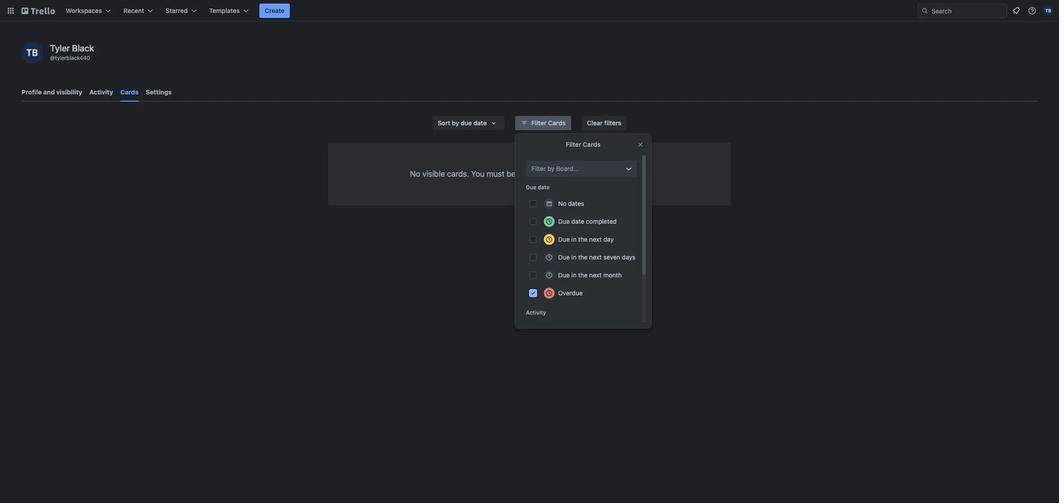 Task type: describe. For each thing, give the bounding box(es) containing it.
by for filter
[[548, 165, 555, 172]]

2 vertical spatial filter
[[532, 165, 546, 172]]

recent button
[[118, 4, 159, 18]]

2 to from the left
[[595, 169, 602, 179]]

cards link
[[120, 84, 139, 102]]

it
[[588, 169, 593, 179]]

no dates
[[559, 200, 585, 207]]

added
[[518, 169, 541, 179]]

settings link
[[146, 84, 172, 100]]

tyler black (tylerblack440) image
[[21, 42, 43, 64]]

day
[[604, 235, 614, 243]]

1 vertical spatial activity
[[526, 309, 546, 316]]

search image
[[922, 7, 929, 14]]

due in the next day
[[559, 235, 614, 243]]

the for month
[[579, 271, 588, 279]]

close popover image
[[637, 141, 645, 148]]

tylerblack440
[[55, 55, 90, 61]]

cards.
[[447, 169, 470, 179]]

due in the next month
[[559, 271, 622, 279]]

board...
[[557, 165, 579, 172]]

date for due date
[[538, 184, 550, 191]]

workspaces
[[66, 7, 102, 14]]

month
[[604, 271, 622, 279]]

filter inside button
[[532, 119, 547, 127]]

profile and visibility
[[21, 88, 82, 96]]

Search field
[[929, 4, 1008, 17]]

starred
[[166, 7, 188, 14]]

starred button
[[160, 4, 202, 18]]

be
[[507, 169, 516, 179]]

@
[[50, 55, 55, 61]]

a
[[552, 169, 556, 179]]

days
[[622, 253, 636, 261]]

visibility
[[56, 88, 82, 96]]

0 vertical spatial cards
[[120, 88, 139, 96]]

tyler
[[50, 43, 70, 53]]

due for due in the next day
[[559, 235, 570, 243]]

the for day
[[579, 235, 588, 243]]

overdue
[[559, 289, 583, 297]]

next for month
[[590, 271, 602, 279]]

create
[[265, 7, 285, 14]]

due for due date
[[526, 184, 537, 191]]

date inside dropdown button
[[474, 119, 487, 127]]

next for seven
[[590, 253, 602, 261]]

0 notifications image
[[1012, 5, 1022, 16]]

primary element
[[0, 0, 1060, 21]]

dates
[[568, 200, 585, 207]]

visible
[[423, 169, 445, 179]]



Task type: vqa. For each thing, say whether or not it's contained in the screenshot.
the Move link
no



Task type: locate. For each thing, give the bounding box(es) containing it.
completed
[[586, 218, 617, 225]]

due up overdue at the right of the page
[[559, 271, 570, 279]]

due for due in the next month
[[559, 271, 570, 279]]

0 horizontal spatial filter cards
[[532, 119, 566, 127]]

3 the from the top
[[579, 271, 588, 279]]

card
[[558, 169, 574, 179]]

recent
[[124, 7, 144, 14]]

in for due in the next day
[[572, 235, 577, 243]]

you
[[472, 169, 485, 179]]

2 vertical spatial date
[[572, 218, 585, 225]]

profile and visibility link
[[21, 84, 82, 100]]

profile
[[21, 88, 42, 96]]

1 horizontal spatial cards
[[549, 119, 566, 127]]

2 vertical spatial in
[[572, 271, 577, 279]]

cards down clear
[[583, 141, 601, 148]]

0 vertical spatial by
[[452, 119, 459, 127]]

date down the no visible cards. you must be added to a card for it to appear here.
[[538, 184, 550, 191]]

date right due
[[474, 119, 487, 127]]

tyler black (tylerblack440) image
[[1044, 5, 1055, 16]]

0 horizontal spatial to
[[543, 169, 550, 179]]

open information menu image
[[1029, 6, 1038, 15]]

by for sort
[[452, 119, 459, 127]]

workspaces button
[[60, 4, 116, 18]]

next left day
[[590, 235, 602, 243]]

1 vertical spatial by
[[548, 165, 555, 172]]

back to home image
[[21, 4, 55, 18]]

next
[[590, 235, 602, 243], [590, 253, 602, 261], [590, 271, 602, 279]]

black
[[72, 43, 94, 53]]

activity
[[89, 88, 113, 96], [526, 309, 546, 316]]

cards right activity link
[[120, 88, 139, 96]]

clear
[[588, 119, 603, 127]]

0 vertical spatial date
[[474, 119, 487, 127]]

1 horizontal spatial to
[[595, 169, 602, 179]]

to right it
[[595, 169, 602, 179]]

no for no dates
[[559, 200, 567, 207]]

sort by due date
[[438, 119, 487, 127]]

due down the no visible cards. you must be added to a card for it to appear here.
[[526, 184, 537, 191]]

1 horizontal spatial date
[[538, 184, 550, 191]]

1 in from the top
[[572, 235, 577, 243]]

0 horizontal spatial by
[[452, 119, 459, 127]]

filter by board...
[[532, 165, 579, 172]]

no left the visible
[[410, 169, 421, 179]]

3 in from the top
[[572, 271, 577, 279]]

here.
[[631, 169, 650, 179]]

1 horizontal spatial no
[[559, 200, 567, 207]]

2 vertical spatial the
[[579, 271, 588, 279]]

templates
[[209, 7, 240, 14]]

must
[[487, 169, 505, 179]]

0 horizontal spatial date
[[474, 119, 487, 127]]

1 horizontal spatial by
[[548, 165, 555, 172]]

due
[[526, 184, 537, 191], [559, 218, 570, 225], [559, 235, 570, 243], [559, 253, 570, 261], [559, 271, 570, 279]]

by left due
[[452, 119, 459, 127]]

to
[[543, 169, 550, 179], [595, 169, 602, 179]]

no for no visible cards. you must be added to a card for it to appear here.
[[410, 169, 421, 179]]

filter cards inside button
[[532, 119, 566, 127]]

next for day
[[590, 235, 602, 243]]

date
[[474, 119, 487, 127], [538, 184, 550, 191], [572, 218, 585, 225]]

1 vertical spatial the
[[579, 253, 588, 261]]

1 vertical spatial no
[[559, 200, 567, 207]]

the for seven
[[579, 253, 588, 261]]

in
[[572, 235, 577, 243], [572, 253, 577, 261], [572, 271, 577, 279]]

in up overdue at the right of the page
[[572, 271, 577, 279]]

in down due in the next day at the right top of page
[[572, 253, 577, 261]]

0 horizontal spatial cards
[[120, 88, 139, 96]]

2 the from the top
[[579, 253, 588, 261]]

next left month
[[590, 271, 602, 279]]

clear filters
[[588, 119, 622, 127]]

sort by due date button
[[433, 116, 505, 130]]

0 vertical spatial no
[[410, 169, 421, 179]]

1 vertical spatial filter
[[566, 141, 582, 148]]

due date completed
[[559, 218, 617, 225]]

0 vertical spatial next
[[590, 235, 602, 243]]

by
[[452, 119, 459, 127], [548, 165, 555, 172]]

create button
[[260, 4, 290, 18]]

sort
[[438, 119, 451, 127]]

due down the due date completed
[[559, 235, 570, 243]]

1 vertical spatial filter cards
[[566, 141, 601, 148]]

no left the dates
[[559, 200, 567, 207]]

1 vertical spatial in
[[572, 253, 577, 261]]

due in the next seven days
[[559, 253, 636, 261]]

clear filters button
[[582, 116, 627, 130]]

appear
[[604, 169, 629, 179]]

in for due in the next seven days
[[572, 253, 577, 261]]

2 horizontal spatial date
[[572, 218, 585, 225]]

filters
[[605, 119, 622, 127]]

0 horizontal spatial activity
[[89, 88, 113, 96]]

date for due date completed
[[572, 218, 585, 225]]

0 horizontal spatial no
[[410, 169, 421, 179]]

0 vertical spatial in
[[572, 235, 577, 243]]

due down no dates at right top
[[559, 218, 570, 225]]

cards inside button
[[549, 119, 566, 127]]

1 the from the top
[[579, 235, 588, 243]]

the down due in the next day at the right top of page
[[579, 253, 588, 261]]

no visible cards. you must be added to a card for it to appear here.
[[410, 169, 650, 179]]

by inside sort by due date dropdown button
[[452, 119, 459, 127]]

due for due in the next seven days
[[559, 253, 570, 261]]

0 vertical spatial activity
[[89, 88, 113, 96]]

3 next from the top
[[590, 271, 602, 279]]

1 vertical spatial cards
[[549, 119, 566, 127]]

filter cards button
[[516, 116, 571, 130]]

no
[[410, 169, 421, 179], [559, 200, 567, 207]]

2 horizontal spatial cards
[[583, 141, 601, 148]]

cards left clear
[[549, 119, 566, 127]]

1 next from the top
[[590, 235, 602, 243]]

cards
[[120, 88, 139, 96], [549, 119, 566, 127], [583, 141, 601, 148]]

next left seven
[[590, 253, 602, 261]]

due for due date completed
[[559, 218, 570, 225]]

the
[[579, 235, 588, 243], [579, 253, 588, 261], [579, 271, 588, 279]]

settings
[[146, 88, 172, 96]]

to left a
[[543, 169, 550, 179]]

2 in from the top
[[572, 253, 577, 261]]

due down due in the next day at the right top of page
[[559, 253, 570, 261]]

1 vertical spatial date
[[538, 184, 550, 191]]

for
[[577, 169, 586, 179]]

and
[[43, 88, 55, 96]]

filter
[[532, 119, 547, 127], [566, 141, 582, 148], [532, 165, 546, 172]]

by left card
[[548, 165, 555, 172]]

0 vertical spatial filter
[[532, 119, 547, 127]]

2 vertical spatial cards
[[583, 141, 601, 148]]

1 horizontal spatial filter cards
[[566, 141, 601, 148]]

due date
[[526, 184, 550, 191]]

date down the dates
[[572, 218, 585, 225]]

the up overdue at the right of the page
[[579, 271, 588, 279]]

0 vertical spatial filter cards
[[532, 119, 566, 127]]

tyler black @ tylerblack440
[[50, 43, 94, 61]]

filter cards
[[532, 119, 566, 127], [566, 141, 601, 148]]

1 vertical spatial next
[[590, 253, 602, 261]]

seven
[[604, 253, 621, 261]]

0 vertical spatial the
[[579, 235, 588, 243]]

2 next from the top
[[590, 253, 602, 261]]

the down the due date completed
[[579, 235, 588, 243]]

1 to from the left
[[543, 169, 550, 179]]

activity link
[[89, 84, 113, 100]]

1 horizontal spatial activity
[[526, 309, 546, 316]]

in for due in the next month
[[572, 271, 577, 279]]

2 vertical spatial next
[[590, 271, 602, 279]]

due
[[461, 119, 472, 127]]

templates button
[[204, 4, 254, 18]]

in down the due date completed
[[572, 235, 577, 243]]



